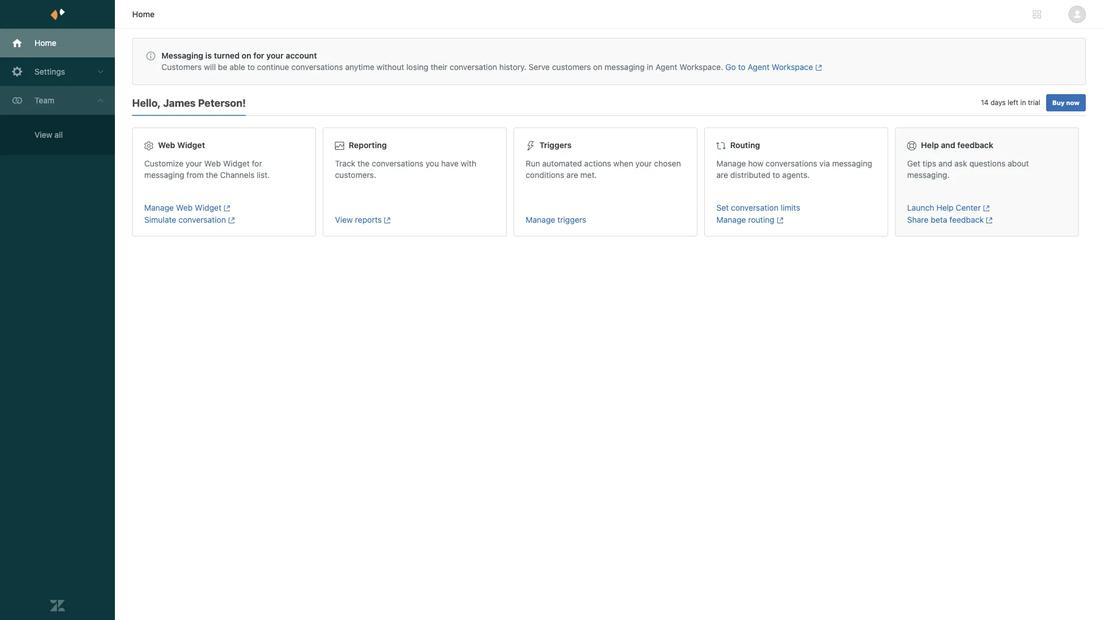 Task type: locate. For each thing, give the bounding box(es) containing it.
2 horizontal spatial web
[[204, 159, 221, 168]]

0 horizontal spatial home
[[34, 38, 56, 48]]

conditions
[[526, 170, 565, 180]]

2 are from the left
[[717, 170, 729, 180]]

0 horizontal spatial on
[[242, 51, 251, 60]]

0 horizontal spatial conversation
[[179, 215, 226, 225]]

0 vertical spatial and
[[941, 140, 956, 150]]

0 vertical spatial the
[[358, 159, 370, 168]]

web up customize
[[158, 140, 175, 150]]

in left workspace.
[[647, 62, 654, 72]]

manage web widget link
[[144, 203, 304, 213]]

customers
[[552, 62, 591, 72]]

1 horizontal spatial in
[[1021, 98, 1027, 107]]

simulate conversation
[[144, 215, 226, 225]]

1 vertical spatial widget
[[223, 159, 250, 168]]

buy
[[1053, 99, 1065, 106]]

workspace
[[772, 62, 813, 72]]

1 vertical spatial view
[[335, 215, 353, 225]]

1 vertical spatial web
[[204, 159, 221, 168]]

in
[[647, 62, 654, 72], [1021, 98, 1027, 107]]

are left distributed
[[717, 170, 729, 180]]

the inside customize your web widget for messaging from the channels list.
[[206, 170, 218, 180]]

conversation right their
[[450, 62, 497, 72]]

1 horizontal spatial on
[[593, 62, 603, 72]]

set conversation limits link
[[717, 203, 877, 213]]

get tips and ask questions about messaging.
[[908, 159, 1030, 180]]

1 horizontal spatial agent
[[748, 62, 770, 72]]

team
[[34, 95, 54, 105]]

help up the share beta feedback
[[937, 203, 954, 213]]

1 vertical spatial in
[[1021, 98, 1027, 107]]

manage left triggers
[[526, 215, 556, 225]]

messaging right customers
[[605, 62, 645, 72]]

your right when
[[636, 159, 652, 168]]

customize your web widget for messaging from the channels list.
[[144, 159, 270, 180]]

0 vertical spatial in
[[647, 62, 654, 72]]

losing
[[407, 62, 429, 72]]

simulate conversation link
[[144, 215, 304, 225]]

routing
[[749, 215, 775, 225]]

1 vertical spatial and
[[939, 159, 953, 168]]

are down automated
[[567, 170, 578, 180]]

conversations left you
[[372, 159, 424, 168]]

web
[[158, 140, 175, 150], [204, 159, 221, 168], [176, 203, 193, 213]]

0 horizontal spatial web
[[158, 140, 175, 150]]

2 horizontal spatial conversation
[[731, 203, 779, 213]]

0 horizontal spatial messaging
[[144, 170, 184, 180]]

the up customers. at top
[[358, 159, 370, 168]]

manage up distributed
[[717, 159, 746, 168]]

manage inside manage how conversations via messaging are distributed to agents.
[[717, 159, 746, 168]]

conversations down account
[[291, 62, 343, 72]]

1 vertical spatial messaging
[[833, 159, 873, 168]]

0 horizontal spatial to
[[247, 62, 255, 72]]

feedback down center
[[950, 215, 984, 225]]

conversation up routing
[[731, 203, 779, 213]]

manage
[[717, 159, 746, 168], [144, 203, 174, 213], [526, 215, 556, 225], [717, 215, 746, 225]]

the inside track the conversations you have with customers.
[[358, 159, 370, 168]]

manage up 'simulate'
[[144, 203, 174, 213]]

messaging down customize
[[144, 170, 184, 180]]

actions
[[584, 159, 612, 168]]

view
[[34, 130, 52, 140], [335, 215, 353, 225]]

0 horizontal spatial view
[[34, 130, 52, 140]]

0 horizontal spatial the
[[206, 170, 218, 180]]

0 horizontal spatial conversations
[[291, 62, 343, 72]]

view reports
[[335, 215, 382, 225]]

your up from
[[186, 159, 202, 168]]

manage for manage web widget
[[144, 203, 174, 213]]

the
[[358, 159, 370, 168], [206, 170, 218, 180]]

0 vertical spatial view
[[34, 130, 52, 140]]

run
[[526, 159, 540, 168]]

feedback up 'questions'
[[958, 140, 994, 150]]

1 horizontal spatial home
[[132, 9, 155, 19]]

2 vertical spatial widget
[[195, 203, 222, 213]]

are inside the run automated actions when your chosen conditions are met.
[[567, 170, 578, 180]]

0 vertical spatial home
[[132, 9, 155, 19]]

widget up customize your web widget for messaging from the channels list.
[[177, 140, 205, 150]]

from
[[187, 170, 204, 180]]

your inside the run automated actions when your chosen conditions are met.
[[636, 159, 652, 168]]

0 vertical spatial web
[[158, 140, 175, 150]]

to
[[247, 62, 255, 72], [738, 62, 746, 72], [773, 170, 780, 180]]

0 vertical spatial help
[[921, 140, 939, 150]]

help up tips
[[921, 140, 939, 150]]

widget
[[177, 140, 205, 150], [223, 159, 250, 168], [195, 203, 222, 213]]

for inside customize your web widget for messaging from the channels list.
[[252, 159, 262, 168]]

to right go
[[738, 62, 746, 72]]

routing
[[731, 140, 760, 150]]

manage down set
[[717, 215, 746, 225]]

in right left
[[1021, 98, 1027, 107]]

1 vertical spatial conversation
[[731, 203, 779, 213]]

1 horizontal spatial are
[[717, 170, 729, 180]]

1 agent from the left
[[656, 62, 678, 72]]

1 horizontal spatial web
[[176, 203, 193, 213]]

and inside get tips and ask questions about messaging.
[[939, 159, 953, 168]]

questions
[[970, 159, 1006, 168]]

and
[[941, 140, 956, 150], [939, 159, 953, 168]]

messaging right via
[[833, 159, 873, 168]]

go to agent workspace link
[[726, 62, 822, 72]]

limits
[[781, 203, 801, 213]]

web inside customize your web widget for messaging from the channels list.
[[204, 159, 221, 168]]

the right from
[[206, 170, 218, 180]]

be
[[218, 62, 227, 72]]

center
[[956, 203, 981, 213]]

conversation
[[450, 62, 497, 72], [731, 203, 779, 213], [179, 215, 226, 225]]

when
[[614, 159, 634, 168]]

0 horizontal spatial agent
[[656, 62, 678, 72]]

home
[[132, 9, 155, 19], [34, 38, 56, 48]]

set
[[717, 203, 729, 213]]

0 vertical spatial for
[[253, 51, 264, 60]]

1 vertical spatial the
[[206, 170, 218, 180]]

2 vertical spatial messaging
[[144, 170, 184, 180]]

1 vertical spatial for
[[252, 159, 262, 168]]

conversations up 'agents.'
[[766, 159, 818, 168]]

and up ask
[[941, 140, 956, 150]]

messaging inside customize your web widget for messaging from the channels list.
[[144, 170, 184, 180]]

customers
[[162, 62, 202, 72]]

feedback
[[958, 140, 994, 150], [950, 215, 984, 225]]

on up able
[[242, 51, 251, 60]]

1 vertical spatial home
[[34, 38, 56, 48]]

0 vertical spatial feedback
[[958, 140, 994, 150]]

0 horizontal spatial your
[[186, 159, 202, 168]]

view left all
[[34, 130, 52, 140]]

view reports link
[[335, 215, 495, 225]]

1 vertical spatial feedback
[[950, 215, 984, 225]]

conversations
[[291, 62, 343, 72], [372, 159, 424, 168], [766, 159, 818, 168]]

automated
[[543, 159, 582, 168]]

0 vertical spatial conversation
[[450, 62, 497, 72]]

history.
[[500, 62, 527, 72]]

2 horizontal spatial to
[[773, 170, 780, 180]]

help
[[921, 140, 939, 150], [937, 203, 954, 213]]

your up 'continue'
[[267, 51, 284, 60]]

reports
[[355, 215, 382, 225]]

widget inside customize your web widget for messaging from the channels list.
[[223, 159, 250, 168]]

manage for manage triggers
[[526, 215, 556, 225]]

1 horizontal spatial messaging
[[605, 62, 645, 72]]

tips
[[923, 159, 937, 168]]

web up simulate conversation on the left
[[176, 203, 193, 213]]

launch help center
[[908, 203, 981, 213]]

2 vertical spatial conversation
[[179, 215, 226, 225]]

chosen
[[654, 159, 681, 168]]

customers.
[[335, 170, 376, 180]]

1 horizontal spatial view
[[335, 215, 353, 225]]

help and feedback
[[921, 140, 994, 150]]

2 horizontal spatial your
[[636, 159, 652, 168]]

conversation down manage web widget
[[179, 215, 226, 225]]

1 horizontal spatial conversation
[[450, 62, 497, 72]]

widget up channels
[[223, 159, 250, 168]]

0 vertical spatial on
[[242, 51, 251, 60]]

view left reports
[[335, 215, 353, 225]]

1 are from the left
[[567, 170, 578, 180]]

list.
[[257, 170, 270, 180]]

for up list.
[[252, 159, 262, 168]]

web up channels
[[204, 159, 221, 168]]

1 horizontal spatial conversations
[[372, 159, 424, 168]]

2 horizontal spatial conversations
[[766, 159, 818, 168]]

conversation for simulate conversation
[[179, 215, 226, 225]]

your
[[267, 51, 284, 60], [186, 159, 202, 168], [636, 159, 652, 168]]

1 vertical spatial on
[[593, 62, 603, 72]]

customize
[[144, 159, 184, 168]]

2 vertical spatial web
[[176, 203, 193, 213]]

agent left workspace.
[[656, 62, 678, 72]]

messaging.
[[908, 170, 950, 180]]

triggers
[[540, 140, 572, 150]]

are
[[567, 170, 578, 180], [717, 170, 729, 180]]

2 horizontal spatial messaging
[[833, 159, 873, 168]]

and left ask
[[939, 159, 953, 168]]

manage routing link
[[717, 215, 877, 225]]

launch help center link
[[908, 203, 1067, 213]]

agent
[[656, 62, 678, 72], [748, 62, 770, 72]]

agent right go
[[748, 62, 770, 72]]

0 horizontal spatial are
[[567, 170, 578, 180]]

on right customers
[[593, 62, 603, 72]]

widget up simulate conversation link
[[195, 203, 222, 213]]

1 horizontal spatial the
[[358, 159, 370, 168]]

for up 'continue'
[[253, 51, 264, 60]]

to right able
[[247, 62, 255, 72]]

to left 'agents.'
[[773, 170, 780, 180]]

conversations inside manage how conversations via messaging are distributed to agents.
[[766, 159, 818, 168]]

view for view reports
[[335, 215, 353, 225]]

1 horizontal spatial your
[[267, 51, 284, 60]]

conversations inside track the conversations you have with customers.
[[372, 159, 424, 168]]

you
[[426, 159, 439, 168]]



Task type: describe. For each thing, give the bounding box(es) containing it.
view all
[[34, 130, 63, 140]]

beta
[[931, 215, 948, 225]]

go to agent workspace
[[726, 62, 813, 72]]

distributed
[[731, 170, 771, 180]]

manage for manage how conversations via messaging are distributed to agents.
[[717, 159, 746, 168]]

with
[[461, 159, 477, 168]]

peterson!
[[198, 97, 246, 109]]

14
[[981, 98, 989, 107]]

your inside customize your web widget for messaging from the channels list.
[[186, 159, 202, 168]]

able
[[230, 62, 245, 72]]

triggers
[[558, 215, 587, 225]]

1 horizontal spatial to
[[738, 62, 746, 72]]

go
[[726, 62, 736, 72]]

hello,
[[132, 97, 161, 109]]

buy now
[[1053, 99, 1080, 106]]

run automated actions when your chosen conditions are met.
[[526, 159, 681, 180]]

anytime
[[345, 62, 375, 72]]

0 vertical spatial messaging
[[605, 62, 645, 72]]

manage routing
[[717, 215, 775, 225]]

share beta feedback
[[908, 215, 984, 225]]

web widget
[[158, 140, 205, 150]]

manage triggers link
[[526, 215, 686, 225]]

view for view all
[[34, 130, 52, 140]]

buy now button
[[1047, 94, 1086, 111]]

how
[[749, 159, 764, 168]]

james
[[163, 97, 196, 109]]

about
[[1008, 159, 1030, 168]]

customers will be able to continue conversations anytime without losing their conversation history. serve customers on messaging in agent workspace.
[[162, 62, 726, 72]]

will
[[204, 62, 216, 72]]

serve
[[529, 62, 550, 72]]

manage for manage routing
[[717, 215, 746, 225]]

conversations for manage how conversations via messaging are distributed to agents.
[[766, 159, 818, 168]]

via
[[820, 159, 830, 168]]

manage web widget
[[144, 203, 222, 213]]

conversations for track the conversations you have with customers.
[[372, 159, 424, 168]]

for for widget
[[252, 159, 262, 168]]

launch
[[908, 203, 935, 213]]

for for on
[[253, 51, 264, 60]]

is
[[205, 51, 212, 60]]

manage how conversations via messaging are distributed to agents.
[[717, 159, 873, 180]]

14 days left in trial
[[981, 98, 1041, 107]]

agents.
[[783, 170, 810, 180]]

1 vertical spatial help
[[937, 203, 954, 213]]

ask
[[955, 159, 968, 168]]

turned
[[214, 51, 240, 60]]

to inside manage how conversations via messaging are distributed to agents.
[[773, 170, 780, 180]]

met.
[[581, 170, 597, 180]]

share beta feedback link
[[908, 215, 1067, 225]]

account
[[286, 51, 317, 60]]

without
[[377, 62, 404, 72]]

have
[[441, 159, 459, 168]]

set conversation limits
[[717, 203, 801, 213]]

channels
[[220, 170, 255, 180]]

hello, james peterson!
[[132, 97, 246, 109]]

track the conversations you have with customers.
[[335, 159, 477, 180]]

now
[[1067, 99, 1080, 106]]

0 horizontal spatial in
[[647, 62, 654, 72]]

settings
[[34, 67, 65, 76]]

left
[[1008, 98, 1019, 107]]

0 vertical spatial widget
[[177, 140, 205, 150]]

get
[[908, 159, 921, 168]]

zendesk products image
[[1033, 10, 1042, 18]]

reporting
[[349, 140, 387, 150]]

feedback for help and feedback
[[958, 140, 994, 150]]

messaging is turned on for your account
[[162, 51, 317, 60]]

messaging inside manage how conversations via messaging are distributed to agents.
[[833, 159, 873, 168]]

conversation for set conversation limits
[[731, 203, 779, 213]]

continue
[[257, 62, 289, 72]]

2 agent from the left
[[748, 62, 770, 72]]

messaging
[[162, 51, 203, 60]]

manage triggers
[[526, 215, 587, 225]]

workspace.
[[680, 62, 724, 72]]

track
[[335, 159, 356, 168]]

trial
[[1028, 98, 1041, 107]]

feedback for share beta feedback
[[950, 215, 984, 225]]

share
[[908, 215, 929, 225]]

days
[[991, 98, 1006, 107]]

all
[[55, 130, 63, 140]]

are inside manage how conversations via messaging are distributed to agents.
[[717, 170, 729, 180]]

simulate
[[144, 215, 176, 225]]



Task type: vqa. For each thing, say whether or not it's contained in the screenshot.
bottommost The
yes



